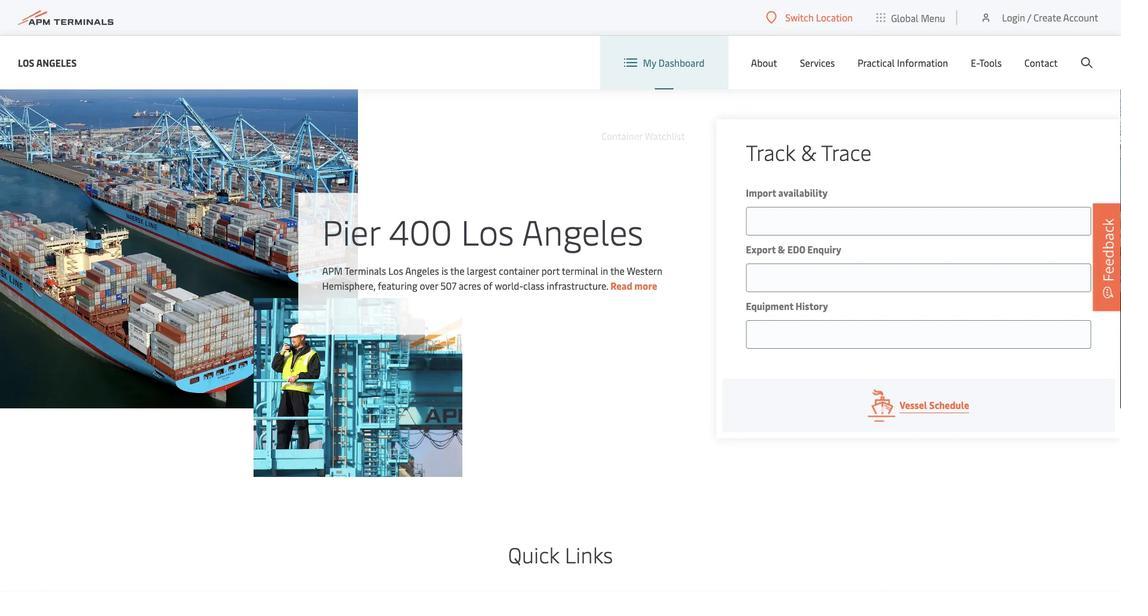 Task type: vqa. For each thing, say whether or not it's contained in the screenshot.
'IS'
yes



Task type: describe. For each thing, give the bounding box(es) containing it.
is
[[442, 264, 448, 277]]

dashboard
[[659, 56, 705, 69]]

global menu button
[[865, 0, 958, 36]]

of
[[484, 279, 493, 292]]

practical information
[[858, 56, 949, 69]]

los for apm
[[389, 264, 403, 277]]

in
[[601, 264, 609, 277]]

los angeles pier 400 image
[[0, 90, 358, 409]]

over
[[420, 279, 438, 292]]

equipment
[[746, 300, 794, 313]]

& for trace
[[801, 138, 817, 167]]

acres
[[459, 279, 481, 292]]

los for pier
[[461, 208, 514, 255]]

login / create account link
[[981, 0, 1099, 35]]

import availability
[[746, 187, 828, 199]]

switch location button
[[767, 11, 853, 24]]

port
[[542, 264, 560, 277]]

1 the from the left
[[451, 264, 465, 277]]

location
[[817, 11, 853, 24]]

angeles for apm terminals los angeles is the largest container port terminal in the western hemisphere, featuring over 507 acres of world-class infrastructure.
[[405, 264, 439, 277]]

contact button
[[1025, 36, 1059, 90]]

feedback
[[1099, 219, 1118, 282]]

apm terminals los angeles is the largest container port terminal in the western hemisphere, featuring over 507 acres of world-class infrastructure.
[[322, 264, 663, 292]]

my dashboard
[[643, 56, 705, 69]]

e-
[[971, 56, 980, 69]]

terminal
[[562, 264, 599, 277]]

quick links
[[508, 541, 613, 570]]

availability
[[779, 187, 828, 199]]

quick
[[508, 541, 560, 570]]

infrastructure.
[[547, 279, 609, 292]]

angeles for pier 400 los angeles
[[522, 208, 644, 255]]

container
[[499, 264, 539, 277]]

more
[[635, 279, 658, 292]]

pier
[[322, 208, 380, 255]]

create
[[1034, 11, 1062, 24]]

about
[[752, 56, 778, 69]]

practical
[[858, 56, 895, 69]]

schedule
[[930, 399, 970, 412]]

practical information button
[[858, 36, 949, 90]]

los angeles link
[[18, 55, 77, 70]]

e-tools
[[971, 56, 1002, 69]]

trace
[[822, 138, 872, 167]]

read more link
[[611, 279, 658, 292]]

contact
[[1025, 56, 1059, 69]]

& for edo
[[778, 243, 786, 256]]

2 the from the left
[[611, 264, 625, 277]]

export & edo enquiry
[[746, 243, 842, 256]]

0 horizontal spatial los
[[18, 56, 34, 69]]

my
[[643, 56, 657, 69]]

equipment history
[[746, 300, 829, 313]]

vessel
[[900, 399, 928, 412]]

my dashboard button
[[624, 36, 705, 90]]

class
[[524, 279, 545, 292]]



Task type: locate. For each thing, give the bounding box(es) containing it.
links
[[565, 541, 613, 570]]

hemisphere,
[[322, 279, 376, 292]]

world-
[[495, 279, 524, 292]]

enquiry
[[808, 243, 842, 256]]

los
[[18, 56, 34, 69], [461, 208, 514, 255], [389, 264, 403, 277]]

/
[[1028, 11, 1032, 24]]

terminals
[[345, 264, 386, 277]]

featuring
[[378, 279, 418, 292]]

track
[[746, 138, 796, 167]]

login / create account
[[1003, 11, 1099, 24]]

tools
[[980, 56, 1002, 69]]

0 vertical spatial los
[[18, 56, 34, 69]]

edo
[[788, 243, 806, 256]]

track & trace
[[746, 138, 872, 167]]

0 horizontal spatial angeles
[[36, 56, 77, 69]]

1 vertical spatial angeles
[[522, 208, 644, 255]]

los inside apm terminals los angeles is the largest container port terminal in the western hemisphere, featuring over 507 acres of world-class infrastructure.
[[389, 264, 403, 277]]

about button
[[752, 36, 778, 90]]

switch
[[786, 11, 814, 24]]

400
[[389, 208, 453, 255]]

1 horizontal spatial los
[[389, 264, 403, 277]]

read more
[[611, 279, 658, 292]]

angeles inside apm terminals los angeles is the largest container port terminal in the western hemisphere, featuring over 507 acres of world-class infrastructure.
[[405, 264, 439, 277]]

1 vertical spatial los
[[461, 208, 514, 255]]

1 horizontal spatial the
[[611, 264, 625, 277]]

1 vertical spatial &
[[778, 243, 786, 256]]

e-tools button
[[971, 36, 1002, 90]]

information
[[898, 56, 949, 69]]

507
[[441, 279, 457, 292]]

vessel schedule link
[[723, 379, 1116, 433]]

feedback button
[[1094, 204, 1122, 311]]

read
[[611, 279, 633, 292]]

1 horizontal spatial &
[[801, 138, 817, 167]]

0 horizontal spatial the
[[451, 264, 465, 277]]

vessel schedule
[[900, 399, 970, 412]]

export
[[746, 243, 776, 256]]

services button
[[800, 36, 835, 90]]

global
[[892, 11, 919, 24]]

apm
[[322, 264, 343, 277]]

global menu
[[892, 11, 946, 24]]

the right the in
[[611, 264, 625, 277]]

largest
[[467, 264, 497, 277]]

switch location
[[786, 11, 853, 24]]

2 horizontal spatial angeles
[[522, 208, 644, 255]]

western
[[627, 264, 663, 277]]

2 vertical spatial los
[[389, 264, 403, 277]]

the
[[451, 264, 465, 277], [611, 264, 625, 277]]

history
[[796, 300, 829, 313]]

0 vertical spatial &
[[801, 138, 817, 167]]

menu
[[921, 11, 946, 24]]

& left trace
[[801, 138, 817, 167]]

angeles
[[36, 56, 77, 69], [522, 208, 644, 255], [405, 264, 439, 277]]

import
[[746, 187, 777, 199]]

1 horizontal spatial angeles
[[405, 264, 439, 277]]

& left edo
[[778, 243, 786, 256]]

account
[[1064, 11, 1099, 24]]

pier 400 los angeles
[[322, 208, 644, 255]]

0 horizontal spatial &
[[778, 243, 786, 256]]

2 horizontal spatial los
[[461, 208, 514, 255]]

&
[[801, 138, 817, 167], [778, 243, 786, 256]]

2 vertical spatial angeles
[[405, 264, 439, 277]]

login
[[1003, 11, 1026, 24]]

la secondary image
[[254, 299, 463, 478]]

services
[[800, 56, 835, 69]]

the right is
[[451, 264, 465, 277]]

los angeles
[[18, 56, 77, 69]]

0 vertical spatial angeles
[[36, 56, 77, 69]]



